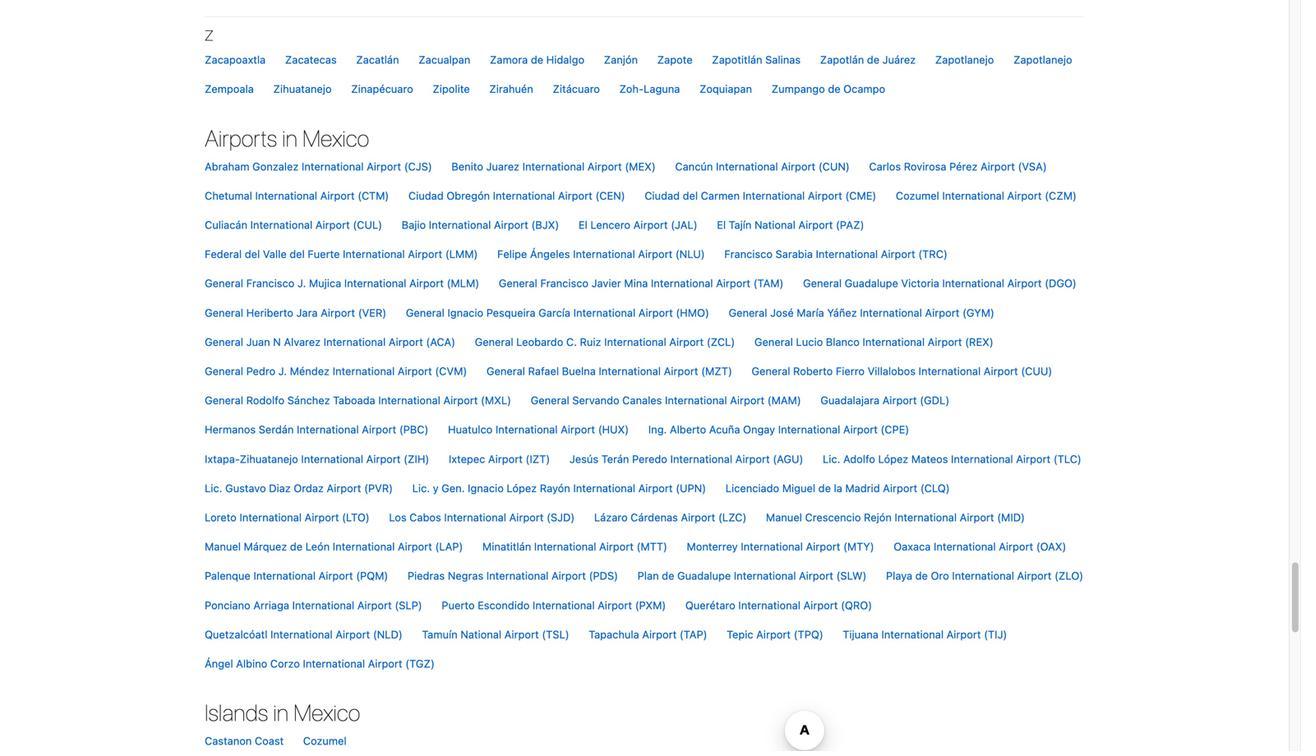 Task type: describe. For each thing, give the bounding box(es) containing it.
airport inside querétaro international airport (qro) link
[[804, 599, 838, 612]]

airport inside quetzalcóatl international airport (nld) link
[[336, 628, 370, 641]]

palenque international airport (pqm) link
[[197, 562, 397, 591]]

(lmm)
[[445, 248, 478, 260]]

lic. adolfo lópez mateos international airport (tlc) link
[[815, 445, 1090, 474]]

airport inside los cabos international airport (sjd) 'link'
[[509, 511, 544, 524]]

lic. y gen. ignacio lópez rayón international airport (upn)
[[412, 482, 706, 494]]

zacatecas link
[[277, 45, 345, 75]]

airport inside 'loreto international airport (lto)' "link"
[[305, 511, 339, 524]]

zapotlanejo for 1st the zapotlanejo link from the left
[[935, 54, 994, 66]]

diaz
[[269, 482, 291, 494]]

(hmo)
[[676, 307, 710, 319]]

playa de oro international airport (zlo) link
[[878, 562, 1092, 591]]

monterrey
[[687, 541, 738, 553]]

0 vertical spatial ignacio
[[448, 307, 484, 319]]

buelna
[[562, 365, 596, 377]]

airport inside the felipe ángeles international airport (nlu) link
[[638, 248, 673, 260]]

airport inside hermanos serdán international airport (pbc) link
[[362, 424, 396, 436]]

airport inside ponciano arriaga international airport (slp) link
[[357, 599, 392, 612]]

licenciado miguel de la madrid airport (clq)
[[726, 482, 950, 494]]

international inside plan de guadalupe international airport (slw) link
[[734, 570, 796, 582]]

el for el lencero airport (jal)
[[579, 219, 588, 231]]

airport inside ángel albino corzo international airport (tgz) link
[[368, 658, 403, 670]]

de left la
[[819, 482, 831, 494]]

cozumel for cozumel international airport (czm)
[[896, 189, 940, 202]]

airport inside the puerto escondido international airport (pxm) 'link'
[[598, 599, 632, 612]]

airport inside general francisco j. mujica international airport (mlm) link
[[409, 277, 444, 290]]

airport inside jesús terán peredo international airport (agu) link
[[736, 453, 770, 465]]

mexico for islands in mexico
[[294, 699, 360, 726]]

airport inside tijuana international airport (tij) link
[[947, 628, 981, 641]]

francisco for general francisco javier mina international airport (tam)
[[540, 277, 589, 290]]

international inside ciudad obregón international airport (cen) link
[[493, 189, 555, 202]]

(hux)
[[598, 424, 629, 436]]

leobardo
[[517, 336, 564, 348]]

airport inside huatulco international airport (hux) link
[[561, 424, 595, 436]]

airport inside the lic. adolfo lópez mateos international airport (tlc) link
[[1016, 453, 1051, 465]]

international inside huatulco international airport (hux) link
[[496, 424, 558, 436]]

general leobardo c. ruiz international airport (zcl) link
[[467, 328, 744, 357]]

minatitlán international airport (mtt) link
[[474, 532, 676, 562]]

tamuín national airport (tsl)
[[422, 628, 570, 641]]

international inside 'abraham gonzalez international airport (cjs)' link
[[302, 160, 364, 173]]

general francisco j. mujica international airport (mlm)
[[205, 277, 479, 290]]

international inside cancún international airport (cun) 'link'
[[716, 160, 778, 173]]

1 vertical spatial lópez
[[507, 482, 537, 494]]

ixtepec airport (izt)
[[449, 453, 550, 465]]

taboada
[[333, 394, 375, 407]]

serdán
[[259, 424, 294, 436]]

cozumel link
[[295, 727, 355, 752]]

benito juarez international airport (mex)
[[452, 160, 656, 173]]

general guadalupe victoria international airport (dgo) link
[[795, 269, 1085, 298]]

pedro
[[246, 365, 276, 377]]

international inside general rodolfo sánchez taboada international airport (mxl) link
[[378, 394, 441, 407]]

general heriberto jara airport (ver)
[[205, 307, 387, 319]]

international inside federal del valle del fuerte international airport (lmm) link
[[343, 248, 405, 260]]

los cabos international airport (sjd)
[[389, 511, 575, 524]]

general for general pedro j. méndez international airport (cvm)
[[205, 365, 243, 377]]

international inside general francisco j. mujica international airport (mlm) link
[[344, 277, 407, 290]]

(pxm)
[[635, 599, 666, 612]]

del for ciudad
[[683, 189, 698, 202]]

josé
[[771, 307, 794, 319]]

(mex)
[[625, 160, 656, 173]]

airport inside ciudad obregón international airport (cen) link
[[558, 189, 593, 202]]

airport inside 'general rafael buelna international airport (mzt)' link
[[664, 365, 699, 377]]

general pedro j. méndez international airport (cvm) link
[[197, 357, 475, 386]]

(dgo)
[[1045, 277, 1077, 290]]

cozumel international airport (czm) link
[[888, 181, 1085, 211]]

el for el tajín national airport (paz)
[[717, 219, 726, 231]]

2 zapotlanejo link from the left
[[1006, 45, 1081, 75]]

international inside general guadalupe victoria international airport (dgo) link
[[943, 277, 1005, 290]]

ciudad for ciudad del carmen international airport (cme)
[[645, 189, 680, 202]]

zumpango de ocampo
[[772, 83, 886, 95]]

general ignacio pesqueira garcía international airport (hmo) link
[[398, 298, 718, 328]]

madrid
[[846, 482, 880, 494]]

tepic airport (tpq) link
[[719, 620, 832, 650]]

cárdenas
[[631, 511, 678, 524]]

zapotitlán salinas link
[[704, 45, 809, 75]]

zipolite link
[[425, 75, 478, 104]]

airport inside general francisco javier mina international airport (tam) link
[[716, 277, 751, 290]]

lázaro cárdenas airport (lzc) link
[[586, 503, 755, 532]]

tapachula airport (tap) link
[[581, 620, 716, 650]]

hidalgo
[[547, 54, 585, 66]]

0 horizontal spatial guadalupe
[[678, 570, 731, 582]]

general for general servando canales international airport (mam)
[[531, 394, 570, 407]]

1 vertical spatial zihuatanejo
[[240, 453, 298, 465]]

airport inside 'guadalajara airport (gdl)' link
[[883, 394, 917, 407]]

zoquiapan
[[700, 83, 752, 95]]

international inside playa de oro international airport (zlo) link
[[952, 570, 1015, 582]]

(mty)
[[844, 541, 875, 553]]

ciudad for ciudad obregón international airport (cen)
[[409, 189, 444, 202]]

international inside general francisco javier mina international airport (tam) link
[[651, 277, 713, 290]]

general for general roberto fierro villalobos international airport (cuu)
[[752, 365, 791, 377]]

airport inside lic. gustavo diaz ordaz airport (pvr) link
[[327, 482, 361, 494]]

juan
[[246, 336, 270, 348]]

(mzt)
[[701, 365, 732, 377]]

ponciano
[[205, 599, 250, 612]]

canales
[[623, 394, 662, 407]]

gonzalez
[[252, 160, 299, 173]]

general for general leobardo c. ruiz international airport (zcl)
[[475, 336, 514, 348]]

sarabia
[[776, 248, 813, 260]]

puerto
[[442, 599, 475, 612]]

zirahuén link
[[481, 75, 542, 104]]

chetumal international airport (ctm)
[[205, 189, 389, 202]]

piedras
[[408, 570, 445, 582]]

airport inside licenciado miguel de la madrid airport (clq) link
[[883, 482, 918, 494]]

international inside ixtapa-zihuatanejo international airport (zih) link
[[301, 453, 363, 465]]

bajio international airport (bjx)
[[402, 219, 559, 231]]

monterrey international airport (mty) link
[[679, 532, 883, 562]]

general leobardo c. ruiz international airport (zcl)
[[475, 336, 735, 348]]

cancún international airport (cun)
[[675, 160, 850, 173]]

0 vertical spatial national
[[755, 219, 796, 231]]

general pedro j. méndez international airport (cvm)
[[205, 365, 467, 377]]

francisco sarabia international airport (trc) link
[[716, 240, 956, 269]]

ongay
[[743, 424, 775, 436]]

ciudad del carmen international airport (cme) link
[[637, 181, 885, 211]]

zihuatanejo link
[[265, 75, 340, 104]]

international inside quetzalcóatl international airport (nld) link
[[271, 628, 333, 641]]

francisco for general francisco j. mujica international airport (mlm)
[[246, 277, 295, 290]]

international inside general ignacio pesqueira garcía international airport (hmo) link
[[574, 307, 636, 319]]

zapotlán de juárez link
[[812, 45, 924, 75]]

playa de oro international airport (zlo)
[[886, 570, 1084, 582]]

(lzc)
[[719, 511, 747, 524]]

international inside hermanos serdán international airport (pbc) link
[[297, 424, 359, 436]]

(clq)
[[921, 482, 950, 494]]

j. for francisco
[[298, 277, 306, 290]]

zacualpan
[[419, 54, 471, 66]]

zoquiapan link
[[692, 75, 761, 104]]

(zih)
[[404, 453, 429, 465]]

general roberto fierro villalobos international airport (cuu) link
[[744, 357, 1061, 386]]

general for general rodolfo sánchez taboada international airport (mxl)
[[205, 394, 243, 407]]

de for zapotlán de juárez
[[867, 54, 880, 66]]

lázaro
[[594, 511, 628, 524]]

international inside 'general lucio blanco international airport (rex)' link
[[863, 336, 925, 348]]

1 horizontal spatial del
[[290, 248, 305, 260]]

valle
[[263, 248, 287, 260]]

airport inside cancún international airport (cun) 'link'
[[781, 160, 816, 173]]

airport inside the lázaro cárdenas airport (lzc) 'link'
[[681, 511, 716, 524]]

1 zapotlanejo link from the left
[[927, 45, 1003, 75]]

ixtapa-zihuatanejo international airport (zih)
[[205, 453, 429, 465]]

el tajín national airport (paz) link
[[709, 211, 873, 240]]

international inside 'loreto international airport (lto)' "link"
[[240, 511, 302, 524]]

international inside 'general rafael buelna international airport (mzt)' link
[[599, 365, 661, 377]]

airport inside lic. y gen. ignacio lópez rayón international airport (upn) link
[[639, 482, 673, 494]]

corzo
[[270, 658, 300, 670]]

airport inside the cozumel international airport (czm) link
[[1008, 189, 1042, 202]]

monterrey international airport (mty)
[[687, 541, 875, 553]]

j. for pedro
[[278, 365, 287, 377]]

felipe
[[497, 248, 527, 260]]

villalobos
[[868, 365, 916, 377]]

airport inside "ing. alberto acuña ongay international airport (cpe)" link
[[844, 424, 878, 436]]

huatulco international airport (hux) link
[[440, 415, 637, 445]]

ciudad obregón international airport (cen)
[[409, 189, 625, 202]]

airport inside general ignacio pesqueira garcía international airport (hmo) link
[[639, 307, 673, 319]]

plan de guadalupe international airport (slw)
[[638, 570, 867, 582]]

lic. for lic. gustavo diaz ordaz airport (pvr)
[[205, 482, 222, 494]]

airport inside oaxaca international airport (oax) link
[[999, 541, 1034, 553]]

airport inside manuel márquez de león international airport (lap) link
[[398, 541, 432, 553]]

de left león
[[290, 541, 303, 553]]

(vsa)
[[1018, 160, 1047, 173]]

international inside ángel albino corzo international airport (tgz) link
[[303, 658, 365, 670]]

international inside oaxaca international airport (oax) link
[[934, 541, 996, 553]]

cancún
[[675, 160, 713, 173]]

airport inside tamuín national airport (tsl) link
[[505, 628, 539, 641]]

general juan n alvarez international airport (aca) link
[[197, 328, 464, 357]]

huatulco international airport (hux)
[[448, 424, 629, 436]]

mateos
[[912, 453, 948, 465]]

airport inside culiacán international airport (cul) link
[[316, 219, 350, 231]]



Task type: locate. For each thing, give the bounding box(es) containing it.
el left tajín
[[717, 219, 726, 231]]

(mlm)
[[447, 277, 479, 290]]

international up arriaga
[[254, 570, 316, 582]]

1 vertical spatial in
[[273, 699, 289, 726]]

airport inside manuel crescencio rejón international airport (mid) link
[[960, 511, 995, 524]]

international up (pbc)
[[378, 394, 441, 407]]

international up ciudad del carmen international airport (cme)
[[716, 160, 778, 173]]

airport inside bajio international airport (bjx) link
[[494, 219, 529, 231]]

airport inside ixtepec airport (izt) "link"
[[488, 453, 523, 465]]

1 horizontal spatial zapotlanejo link
[[1006, 45, 1081, 75]]

airport left (cun)
[[781, 160, 816, 173]]

airport inside monterrey international airport (mty) link
[[806, 541, 841, 553]]

international down (nlu)
[[651, 277, 713, 290]]

international inside ciudad del carmen international airport (cme) link
[[743, 189, 805, 202]]

1 horizontal spatial ciudad
[[645, 189, 680, 202]]

airport down cabos
[[398, 541, 432, 553]]

airport inside playa de oro international airport (zlo) link
[[1018, 570, 1052, 582]]

1 horizontal spatial lic.
[[412, 482, 430, 494]]

international inside lic. y gen. ignacio lópez rayón international airport (upn) link
[[573, 482, 636, 494]]

c.
[[566, 336, 577, 348]]

(izt)
[[526, 453, 550, 465]]

de for plan de guadalupe international airport (slw)
[[662, 570, 675, 582]]

1 vertical spatial national
[[461, 628, 502, 641]]

international right tijuana
[[882, 628, 944, 641]]

airport inside the general servando canales international airport (mam) 'link'
[[730, 394, 765, 407]]

airport inside general josé maría yáñez international airport (gym) link
[[925, 307, 960, 319]]

international inside the puerto escondido international airport (pxm) 'link'
[[533, 599, 595, 612]]

0 horizontal spatial manuel
[[205, 541, 241, 553]]

international up "chetumal international airport (ctm)"
[[302, 160, 364, 173]]

cozumel inside "cozumel" link
[[303, 735, 347, 748]]

zacatlán link
[[348, 45, 407, 75]]

general for general heriberto jara airport (ver)
[[205, 307, 243, 319]]

zapotitlán
[[712, 54, 763, 66]]

lázaro cárdenas airport (lzc)
[[594, 511, 747, 524]]

de left oro
[[916, 570, 928, 582]]

general for general juan n alvarez international airport (aca)
[[205, 336, 243, 348]]

de
[[531, 54, 544, 66], [867, 54, 880, 66], [828, 83, 841, 95], [819, 482, 831, 494], [290, 541, 303, 553], [662, 570, 675, 582], [916, 570, 928, 582]]

del left valle
[[245, 248, 260, 260]]

airport up tapachula
[[598, 599, 632, 612]]

terán
[[602, 453, 629, 465]]

lic. left y
[[412, 482, 430, 494]]

1 horizontal spatial j.
[[298, 277, 306, 290]]

general down rafael
[[531, 394, 570, 407]]

international down ponciano arriaga international airport (slp) link
[[271, 628, 333, 641]]

international inside general josé maría yáñez international airport (gym) link
[[860, 307, 922, 319]]

0 vertical spatial manuel
[[766, 511, 802, 524]]

0 vertical spatial guadalupe
[[845, 277, 899, 290]]

airport inside tapachula airport (tap) link
[[642, 628, 677, 641]]

1 horizontal spatial manuel
[[766, 511, 802, 524]]

0 horizontal spatial lic.
[[205, 482, 222, 494]]

international up (gym)
[[943, 277, 1005, 290]]

general for general ignacio pesqueira garcía international airport (hmo)
[[406, 307, 445, 319]]

international inside querétaro international airport (qro) link
[[739, 599, 801, 612]]

international down (clq)
[[895, 511, 957, 524]]

airport left (aca)
[[389, 336, 423, 348]]

general for general francisco javier mina international airport (tam)
[[499, 277, 538, 290]]

lic. for lic. y gen. ignacio lópez rayón international airport (upn)
[[412, 482, 430, 494]]

international inside francisco sarabia international airport (trc) link
[[816, 248, 878, 260]]

international down cancún international airport (cun) 'link' at the right top of page
[[743, 189, 805, 202]]

airport left (mlm) at the top of page
[[409, 277, 444, 290]]

airport inside general roberto fierro villalobos international airport (cuu) link
[[984, 365, 1019, 377]]

hermanos serdán international airport (pbc) link
[[197, 415, 437, 445]]

airport inside piedras negras international airport (pds) link
[[552, 570, 586, 582]]

sánchez
[[288, 394, 330, 407]]

international inside benito juarez international airport (mex) link
[[523, 160, 585, 173]]

(jal)
[[671, 219, 698, 231]]

international up culiacán international airport (cul)
[[255, 189, 317, 202]]

airport left (nld)
[[336, 628, 370, 641]]

2 zapotlanejo from the left
[[1014, 54, 1073, 66]]

de right 'plan'
[[662, 570, 675, 582]]

international inside tijuana international airport (tij) link
[[882, 628, 944, 641]]

zapote
[[657, 54, 693, 66]]

zapote link
[[649, 45, 701, 75]]

airports in mexico
[[205, 124, 369, 152]]

international inside the general servando canales international airport (mam) 'link'
[[665, 394, 727, 407]]

cozumel inside the cozumel international airport (czm) link
[[896, 189, 940, 202]]

airport up the (cen)
[[588, 160, 622, 173]]

international down oaxaca international airport (oax) link
[[952, 570, 1015, 582]]

(tij)
[[984, 628, 1008, 641]]

lic. gustavo diaz ordaz airport (pvr)
[[205, 482, 393, 494]]

juarez
[[486, 160, 520, 173]]

international inside bajio international airport (bjx) link
[[429, 219, 491, 231]]

federal del valle del fuerte international airport (lmm) link
[[197, 240, 486, 269]]

zacualpan link
[[410, 45, 479, 75]]

general left heriberto
[[205, 307, 243, 319]]

(paz)
[[836, 219, 865, 231]]

airport up león
[[305, 511, 339, 524]]

airport inside plan de guadalupe international airport (slw) link
[[799, 570, 834, 582]]

el tajín national airport (paz)
[[717, 219, 865, 231]]

international inside ponciano arriaga international airport (slp) link
[[292, 599, 355, 612]]

international down the pérez
[[943, 189, 1005, 202]]

airport up manuel crescencio rejón international airport (mid) on the bottom right of page
[[883, 482, 918, 494]]

(qro)
[[841, 599, 872, 612]]

international up querétaro international airport (qro)
[[734, 570, 796, 582]]

general for general guadalupe victoria international airport (dgo)
[[803, 277, 842, 290]]

0 vertical spatial mexico
[[303, 124, 369, 152]]

licenciado
[[726, 482, 780, 494]]

mina
[[624, 277, 648, 290]]

general for general francisco j. mujica international airport (mlm)
[[205, 277, 243, 290]]

lic. left adolfo
[[823, 453, 841, 465]]

0 vertical spatial zihuatanejo
[[273, 83, 332, 95]]

j. left mujica
[[298, 277, 306, 290]]

z
[[205, 22, 214, 45]]

international inside los cabos international airport (sjd) 'link'
[[444, 511, 506, 524]]

0 horizontal spatial el
[[579, 219, 588, 231]]

international inside general juan n alvarez international airport (aca) link
[[324, 336, 386, 348]]

international inside 'general leobardo c. ruiz international airport (zcl)' link
[[604, 336, 667, 348]]

general
[[205, 277, 243, 290], [499, 277, 538, 290], [803, 277, 842, 290], [205, 307, 243, 319], [406, 307, 445, 319], [729, 307, 768, 319], [205, 336, 243, 348], [475, 336, 514, 348], [755, 336, 793, 348], [205, 365, 243, 377], [487, 365, 525, 377], [752, 365, 791, 377], [205, 394, 243, 407], [531, 394, 570, 407]]

0 horizontal spatial cozumel
[[303, 735, 347, 748]]

1 vertical spatial guadalupe
[[678, 570, 731, 582]]

lic. y gen. ignacio lópez rayón international airport (upn) link
[[404, 474, 715, 503]]

airport inside general heriberto jara airport (ver) link
[[321, 307, 355, 319]]

1 horizontal spatial cozumel
[[896, 189, 940, 202]]

2 horizontal spatial lic.
[[823, 453, 841, 465]]

airport left (tam)
[[716, 277, 751, 290]]

0 vertical spatial in
[[282, 124, 298, 152]]

international inside manuel márquez de león international airport (lap) link
[[333, 541, 395, 553]]

zapotlanejo for 2nd the zapotlanejo link from the left
[[1014, 54, 1073, 66]]

del for federal
[[245, 248, 260, 260]]

airport inside general rodolfo sánchez taboada international airport (mxl) link
[[444, 394, 478, 407]]

international down (ver)
[[324, 336, 386, 348]]

0 horizontal spatial ciudad
[[409, 189, 444, 202]]

pesqueira
[[487, 307, 536, 319]]

international up general leobardo c. ruiz international airport (zcl)
[[574, 307, 636, 319]]

airport left (tlc)
[[1016, 453, 1051, 465]]

international up villalobos
[[863, 336, 925, 348]]

chetumal
[[205, 189, 252, 202]]

national down ciudad del carmen international airport (cme) link
[[755, 219, 796, 231]]

(pbc)
[[399, 424, 429, 436]]

abraham
[[205, 160, 250, 173]]

airport left (tsl)
[[505, 628, 539, 641]]

international up the alberto
[[665, 394, 727, 407]]

manuel down loreto at the left of page
[[205, 541, 241, 553]]

international up (agu)
[[778, 424, 841, 436]]

airport left (paz)
[[799, 219, 833, 231]]

international up playa de oro international airport (zlo)
[[934, 541, 996, 553]]

airport down manuel márquez de león international airport (lap) link
[[319, 570, 353, 582]]

(tpq)
[[794, 628, 824, 641]]

airport inside general guadalupe victoria international airport (dgo) link
[[1008, 277, 1042, 290]]

airport inside 'carlos rovirosa pérez airport (vsa)' link
[[981, 160, 1015, 173]]

manuel crescencio rejón international airport (mid) link
[[758, 503, 1034, 532]]

(tgz)
[[405, 658, 435, 670]]

international up general rodolfo sánchez taboada international airport (mxl)
[[333, 365, 395, 377]]

airport down lázaro
[[599, 541, 634, 553]]

general left pedro
[[205, 365, 243, 377]]

oaxaca international airport (oax)
[[894, 541, 1067, 553]]

piedras negras international airport (pds)
[[408, 570, 618, 582]]

1 ciudad from the left
[[409, 189, 444, 202]]

airport inside 'tepic airport (tpq)' link
[[757, 628, 791, 641]]

airport up adolfo
[[844, 424, 878, 436]]

(tam)
[[754, 277, 784, 290]]

general left juan
[[205, 336, 243, 348]]

de left juárez on the top of page
[[867, 54, 880, 66]]

francisco down tajín
[[725, 248, 773, 260]]

airport inside 'abraham gonzalez international airport (cjs)' link
[[367, 160, 401, 173]]

airport inside 'general lucio blanco international airport (rex)' link
[[928, 336, 962, 348]]

0 vertical spatial j.
[[298, 277, 306, 290]]

airport inside general pedro j. méndez international airport (cvm) link
[[398, 365, 432, 377]]

2 el from the left
[[717, 219, 726, 231]]

general down felipe
[[499, 277, 538, 290]]

guadalupe up general josé maría yáñez international airport (gym)
[[845, 277, 899, 290]]

airport down (hmo)
[[670, 336, 704, 348]]

airport inside general juan n alvarez international airport (aca) link
[[389, 336, 423, 348]]

0 horizontal spatial zapotlanejo
[[935, 54, 994, 66]]

de for playa de oro international airport (zlo)
[[916, 570, 928, 582]]

international down juarez
[[493, 189, 555, 202]]

airport up federal del valle del fuerte international airport (lmm)
[[316, 219, 350, 231]]

airport up cárdenas
[[639, 482, 673, 494]]

general up "maría"
[[803, 277, 842, 290]]

international inside monterrey international airport (mty) link
[[741, 541, 803, 553]]

0 vertical spatial lópez
[[879, 453, 909, 465]]

1 vertical spatial mexico
[[294, 699, 360, 726]]

ciudad down the (cjs) on the left of the page
[[409, 189, 444, 202]]

airport up (ctm) on the top of the page
[[367, 160, 401, 173]]

ignacio up los cabos international airport (sjd) in the left bottom of the page
[[468, 482, 504, 494]]

lucio
[[796, 336, 823, 348]]

lic. up loreto at the left of page
[[205, 482, 222, 494]]

del
[[683, 189, 698, 202], [245, 248, 260, 260], [290, 248, 305, 260]]

airport down general roberto fierro villalobos international airport (cuu) link
[[883, 394, 917, 407]]

1 vertical spatial ignacio
[[468, 482, 504, 494]]

international inside jesús terán peredo international airport (agu) link
[[671, 453, 733, 465]]

cozumel for cozumel
[[303, 735, 347, 748]]

airport inside benito juarez international airport (mex) link
[[588, 160, 622, 173]]

1 horizontal spatial el
[[717, 219, 726, 231]]

de for zamora de hidalgo
[[531, 54, 544, 66]]

1 el from the left
[[579, 219, 588, 231]]

airport left (pbc)
[[362, 424, 396, 436]]

international inside manuel crescencio rejón international airport (mid) link
[[895, 511, 957, 524]]

zihuatanejo down the zacatecas link at the top left
[[273, 83, 332, 95]]

international down (cul)
[[343, 248, 405, 260]]

international up the (upn)
[[671, 453, 733, 465]]

(tap)
[[680, 628, 708, 641]]

(nld)
[[373, 628, 403, 641]]

airport inside ixtapa-zihuatanejo international airport (zih) link
[[366, 453, 401, 465]]

airport inside francisco sarabia international airport (trc) link
[[881, 248, 916, 260]]

in for islands
[[273, 699, 289, 726]]

international down (paz)
[[816, 248, 878, 260]]

(ctm)
[[358, 189, 389, 202]]

(tsl)
[[542, 628, 570, 641]]

francisco up general ignacio pesqueira garcía international airport (hmo)
[[540, 277, 589, 290]]

airport inside federal del valle del fuerte international airport (lmm) link
[[408, 248, 443, 260]]

manuel márquez de león international airport (lap) link
[[197, 532, 471, 562]]

in up "gonzalez"
[[282, 124, 298, 152]]

0 horizontal spatial lópez
[[507, 482, 537, 494]]

airport up felipe
[[494, 219, 529, 231]]

international up general rafael buelna international airport (mzt)
[[604, 336, 667, 348]]

airport up oaxaca international airport (oax)
[[960, 511, 995, 524]]

international up lázaro
[[573, 482, 636, 494]]

(sjd)
[[547, 511, 575, 524]]

manuel márquez de león international airport (lap)
[[205, 541, 463, 553]]

zinapécuaro link
[[343, 75, 422, 104]]

márquez
[[244, 541, 287, 553]]

international up valle
[[250, 219, 313, 231]]

cozumel down rovirosa
[[896, 189, 940, 202]]

international inside minatitlán international airport (mtt) link
[[534, 541, 596, 553]]

airport down the bajio
[[408, 248, 443, 260]]

airport up the jesús at the left of the page
[[561, 424, 595, 436]]

international inside chetumal international airport (ctm) 'link'
[[255, 189, 317, 202]]

de left ocampo at the top of the page
[[828, 83, 841, 95]]

international inside the lic. adolfo lópez mateos international airport (tlc) link
[[951, 453, 1014, 465]]

airport inside el lencero airport (jal) link
[[634, 219, 668, 231]]

international inside the felipe ángeles international airport (nlu) link
[[573, 248, 635, 260]]

1 horizontal spatial guadalupe
[[845, 277, 899, 290]]

international inside piedras negras international airport (pds) link
[[487, 570, 549, 582]]

manuel for manuel crescencio rejón international airport (mid)
[[766, 511, 802, 524]]

de left hidalgo
[[531, 54, 544, 66]]

general up (aca)
[[406, 307, 445, 319]]

oro
[[931, 570, 949, 582]]

0 vertical spatial cozumel
[[896, 189, 940, 202]]

airport inside 'general leobardo c. ruiz international airport (zcl)' link
[[670, 336, 704, 348]]

peredo
[[632, 453, 668, 465]]

zoh-laguna
[[620, 83, 680, 95]]

zihuatanejo
[[273, 83, 332, 95], [240, 453, 298, 465]]

de for zumpango de ocampo
[[828, 83, 841, 95]]

international inside the cozumel international airport (czm) link
[[943, 189, 1005, 202]]

ángeles
[[530, 248, 570, 260]]

general for general rafael buelna international airport (mzt)
[[487, 365, 525, 377]]

1 horizontal spatial zapotlanejo
[[1014, 54, 1073, 66]]

airport down general guadalupe victoria international airport (dgo) link
[[925, 307, 960, 319]]

carlos
[[869, 160, 901, 173]]

zirahuén
[[489, 83, 533, 95]]

international down the (sjd)
[[534, 541, 596, 553]]

airports
[[205, 124, 277, 152]]

airport down the (pxm)
[[642, 628, 677, 641]]

general for general josé maría yáñez international airport (gym)
[[729, 307, 768, 319]]

international inside culiacán international airport (cul) link
[[250, 219, 313, 231]]

airport up licenciado
[[736, 453, 770, 465]]

1 vertical spatial cozumel
[[303, 735, 347, 748]]

quetzalcóatl international airport (nld)
[[205, 628, 403, 641]]

lic. for lic. adolfo lópez mateos international airport (tlc)
[[823, 453, 841, 465]]

in up coast
[[273, 699, 289, 726]]

airport up general servando canales international airport (mam)
[[664, 365, 699, 377]]

general josé maría yáñez international airport (gym)
[[729, 307, 995, 319]]

international up (lmm)
[[429, 219, 491, 231]]

los
[[389, 511, 407, 524]]

zihuatanejo down serdán
[[240, 453, 298, 465]]

jesús terán peredo international airport (agu) link
[[562, 445, 812, 474]]

international inside general pedro j. méndez international airport (cvm) link
[[333, 365, 395, 377]]

ángel
[[205, 658, 233, 670]]

2 horizontal spatial del
[[683, 189, 698, 202]]

(gdl)
[[920, 394, 950, 407]]

airport inside minatitlán international airport (mtt) link
[[599, 541, 634, 553]]

ixtapa-zihuatanejo international airport (zih) link
[[197, 445, 438, 474]]

general guadalupe victoria international airport (dgo)
[[803, 277, 1077, 290]]

0 horizontal spatial del
[[245, 248, 260, 260]]

general francisco j. mujica international airport (mlm) link
[[197, 269, 488, 298]]

guadalajara
[[821, 394, 880, 407]]

international up (gdl)
[[919, 365, 981, 377]]

piedras negras international airport (pds) link
[[400, 562, 627, 591]]

zumpango de ocampo link
[[764, 75, 894, 104]]

mexico for airports in mexico
[[303, 124, 369, 152]]

rovirosa
[[904, 160, 947, 173]]

1 vertical spatial j.
[[278, 365, 287, 377]]

general inside 'link'
[[531, 394, 570, 407]]

general josé maría yáñez international airport (gym) link
[[721, 298, 1003, 328]]

tamuín national airport (tsl) link
[[414, 620, 578, 650]]

crescencio
[[805, 511, 861, 524]]

airport inside the 'palenque international airport (pqm)' 'link'
[[319, 570, 353, 582]]

general up (mxl) on the left
[[487, 365, 525, 377]]

2 horizontal spatial francisco
[[725, 248, 773, 260]]

zapotlán
[[820, 54, 864, 66]]

manuel for manuel márquez de león international airport (lap)
[[205, 541, 241, 553]]

airport inside chetumal international airport (ctm) 'link'
[[320, 189, 355, 202]]

0 horizontal spatial francisco
[[246, 277, 295, 290]]

general ignacio pesqueira garcía international airport (hmo)
[[406, 307, 710, 319]]

international up (tsl)
[[533, 599, 595, 612]]

tamuín
[[422, 628, 458, 641]]

laguna
[[644, 83, 680, 95]]

1 horizontal spatial lópez
[[879, 453, 909, 465]]

chetumal international airport (ctm) link
[[197, 181, 397, 211]]

general rafael buelna international airport (mzt)
[[487, 365, 732, 377]]

airport inside ciudad del carmen international airport (cme) link
[[808, 189, 843, 202]]

castanon coast
[[205, 735, 284, 748]]

in for airports
[[282, 124, 298, 152]]

airport down "(cvm)"
[[444, 394, 478, 407]]

1 horizontal spatial francisco
[[540, 277, 589, 290]]

international up javier
[[573, 248, 635, 260]]

2 ciudad from the left
[[645, 189, 680, 202]]

ordaz
[[294, 482, 324, 494]]

pérez
[[950, 160, 978, 173]]

0 horizontal spatial national
[[461, 628, 502, 641]]

0 horizontal spatial zapotlanejo link
[[927, 45, 1003, 75]]

1 horizontal spatial national
[[755, 219, 796, 231]]

airport inside el tajín national airport (paz) link
[[799, 219, 833, 231]]

0 horizontal spatial j.
[[278, 365, 287, 377]]

cozumel down islands in mexico
[[303, 735, 347, 748]]

1 vertical spatial manuel
[[205, 541, 241, 553]]

international inside general roberto fierro villalobos international airport (cuu) link
[[919, 365, 981, 377]]

airport down querétaro international airport (qro) link
[[757, 628, 791, 641]]

international up 'quetzalcóatl international airport (nld)'
[[292, 599, 355, 612]]

international inside the 'palenque international airport (pqm)' 'link'
[[254, 570, 316, 582]]

ixtapa-
[[205, 453, 240, 465]]

airport left (tij)
[[947, 628, 981, 641]]

1 zapotlanejo from the left
[[935, 54, 994, 66]]

international inside "ing. alberto acuña ongay international airport (cpe)" link
[[778, 424, 841, 436]]

general for general lucio blanco international airport (rex)
[[755, 336, 793, 348]]

manuel crescencio rejón international airport (mid)
[[766, 511, 1025, 524]]



Task type: vqa. For each thing, say whether or not it's contained in the screenshot.
middle We Price Match
no



